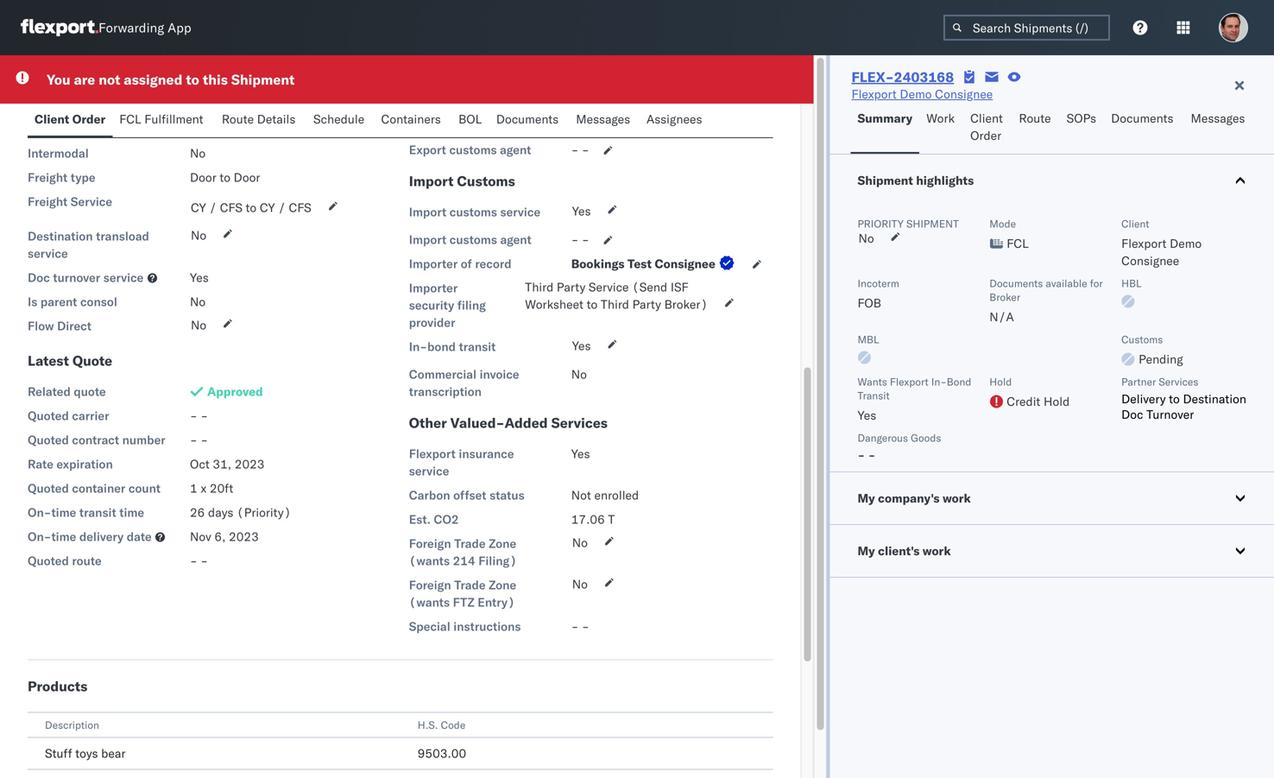 Task type: locate. For each thing, give the bounding box(es) containing it.
n/a
[[990, 309, 1015, 324]]

messages button
[[1184, 103, 1255, 154], [569, 104, 640, 137]]

foreign inside foreign trade zone (wants ftz entry)
[[409, 577, 451, 592]]

trade inside foreign trade zone (wants ftz entry)
[[454, 577, 486, 592]]

trade for ftz
[[454, 577, 486, 592]]

1 freight from the top
[[28, 170, 68, 185]]

1 horizontal spatial destination
[[1184, 391, 1247, 406]]

no
[[190, 146, 206, 161], [191, 228, 207, 243], [859, 231, 875, 246], [190, 294, 206, 309], [191, 317, 207, 333], [571, 367, 587, 382], [572, 535, 588, 550], [572, 576, 588, 592]]

on- up quoted route
[[28, 529, 51, 544]]

delivery
[[28, 118, 74, 133], [1122, 391, 1166, 406]]

shipment up route details
[[231, 71, 295, 88]]

export left bol
[[409, 114, 446, 130]]

x
[[201, 481, 207, 496]]

0 horizontal spatial third
[[525, 279, 554, 295]]

1 vertical spatial work
[[923, 543, 951, 558]]

0 vertical spatial freight
[[28, 170, 68, 185]]

trade up 214 on the left bottom
[[454, 536, 486, 551]]

0 horizontal spatial cfs
[[220, 200, 243, 215]]

time up quoted route
[[51, 529, 76, 544]]

freight down freight type
[[28, 194, 68, 209]]

hold right credit at the bottom of the page
[[1044, 394, 1070, 409]]

zone inside foreign trade zone (wants 214 filing)
[[489, 536, 517, 551]]

6,
[[215, 529, 226, 544]]

consignee inside client flexport demo consignee incoterm fob
[[1122, 253, 1180, 268]]

quoted left route
[[28, 553, 69, 568]]

demo inside client flexport demo consignee incoterm fob
[[1170, 236, 1202, 251]]

0 horizontal spatial doc
[[28, 270, 50, 285]]

export for export customs agent
[[409, 142, 446, 157]]

2 zone from the top
[[489, 577, 517, 592]]

party up worksheet
[[557, 279, 586, 295]]

1 horizontal spatial messages
[[1191, 111, 1246, 126]]

0 vertical spatial destination
[[28, 228, 93, 244]]

1 horizontal spatial client
[[971, 111, 1003, 126]]

0 vertical spatial agent
[[500, 142, 531, 157]]

to up turnover
[[1169, 391, 1180, 406]]

2 freight from the top
[[28, 194, 68, 209]]

turnover
[[53, 270, 100, 285]]

client for client order button to the left
[[35, 111, 69, 127]]

importer inside importer security filing provider
[[409, 280, 458, 295]]

1 horizontal spatial cy
[[260, 200, 275, 215]]

1 horizontal spatial door
[[234, 170, 260, 185]]

2 (wants from the top
[[409, 595, 450, 610]]

freight for freight service
[[28, 194, 68, 209]]

service up turnover
[[28, 246, 68, 261]]

trade up ftz
[[454, 577, 486, 592]]

import
[[409, 172, 454, 190], [409, 204, 447, 219], [409, 232, 447, 247]]

sops
[[1067, 111, 1097, 126]]

0 horizontal spatial destination
[[28, 228, 93, 244]]

flexport down flex-
[[852, 86, 897, 101]]

app
[[168, 19, 191, 36]]

9503.00
[[418, 746, 466, 761]]

quoted for quoted contract number
[[28, 432, 69, 447]]

1 vertical spatial agent
[[500, 232, 532, 247]]

special
[[409, 619, 451, 634]]

bol button
[[452, 104, 490, 137]]

2 vertical spatial import
[[409, 232, 447, 247]]

ftz
[[453, 595, 475, 610]]

1 horizontal spatial order
[[971, 128, 1002, 143]]

foreign down est. co2
[[409, 536, 451, 551]]

1 agent from the top
[[500, 142, 531, 157]]

latest quote
[[28, 352, 112, 369]]

not
[[571, 488, 591, 503]]

delivery down pickup
[[28, 118, 74, 133]]

1 export from the top
[[409, 114, 446, 130]]

delivery service
[[28, 118, 117, 133]]

0 horizontal spatial fcl
[[119, 111, 141, 127]]

flow direct
[[28, 318, 91, 333]]

1 vertical spatial 2023
[[229, 529, 259, 544]]

consignee up hbl
[[1122, 253, 1180, 268]]

- - for special instructions
[[571, 619, 590, 634]]

customs up the pending
[[1122, 333, 1164, 346]]

0 vertical spatial import
[[409, 172, 454, 190]]

1 horizontal spatial messages button
[[1184, 103, 1255, 154]]

flex-
[[852, 68, 894, 85]]

client order down pickup service
[[35, 111, 106, 127]]

flexport right wants
[[890, 375, 929, 388]]

fcl inside button
[[119, 111, 141, 127]]

1 (wants from the top
[[409, 553, 450, 568]]

consignee for bookings test consignee
[[655, 256, 716, 271]]

2403168
[[894, 68, 954, 85]]

3 customs from the top
[[450, 204, 497, 219]]

fcl
[[119, 111, 141, 127], [1007, 236, 1029, 251]]

transit for bond
[[459, 339, 496, 354]]

quoted up the rate
[[28, 432, 69, 447]]

foreign inside foreign trade zone (wants 214 filing)
[[409, 536, 451, 551]]

0 horizontal spatial cy
[[191, 200, 206, 215]]

2 horizontal spatial consignee
[[1122, 253, 1180, 268]]

0 vertical spatial shipment
[[231, 71, 295, 88]]

1 import from the top
[[409, 172, 454, 190]]

service down bookings
[[589, 279, 629, 295]]

instructions
[[454, 619, 521, 634]]

import up importer of record
[[409, 232, 447, 247]]

service up carbon
[[409, 463, 449, 478]]

flexport demo consignee
[[852, 86, 993, 101]]

2 customs from the top
[[449, 142, 497, 157]]

1 vertical spatial shipment
[[858, 173, 913, 188]]

1 importer from the top
[[409, 256, 458, 271]]

flexport inside flexport insurance service
[[409, 446, 456, 461]]

2 export from the top
[[409, 142, 446, 157]]

1 horizontal spatial customs
[[1122, 333, 1164, 346]]

1 vertical spatial delivery
[[1122, 391, 1166, 406]]

service for destination transload service
[[28, 246, 68, 261]]

time up on-time delivery date
[[51, 505, 76, 520]]

route inside route details button
[[222, 111, 254, 127]]

zone inside foreign trade zone (wants ftz entry)
[[489, 577, 517, 592]]

0 vertical spatial fcl
[[119, 111, 141, 127]]

1 vertical spatial trade
[[454, 577, 486, 592]]

customs up of
[[450, 232, 497, 247]]

order right "work" button
[[971, 128, 1002, 143]]

work for my client's work
[[923, 543, 951, 558]]

import down import customs
[[409, 204, 447, 219]]

documents right bol button
[[496, 111, 559, 127]]

26 days (priority)
[[190, 505, 291, 520]]

bond
[[947, 375, 972, 388]]

fcl left fulfillment
[[119, 111, 141, 127]]

0 vertical spatial work
[[943, 491, 971, 506]]

days
[[208, 505, 234, 520]]

assignees button
[[640, 104, 713, 137]]

bookings test consignee
[[571, 256, 716, 271]]

client right work
[[971, 111, 1003, 126]]

0 horizontal spatial service
[[71, 194, 112, 209]]

import customs
[[409, 172, 515, 190]]

freight service
[[28, 194, 112, 209]]

1 horizontal spatial services
[[1159, 375, 1199, 388]]

2 my from the top
[[858, 543, 875, 558]]

1 vertical spatial order
[[971, 128, 1002, 143]]

service down pickup service
[[77, 118, 117, 133]]

1 my from the top
[[858, 491, 875, 506]]

documents button
[[1105, 103, 1184, 154], [490, 104, 569, 137]]

fob
[[858, 295, 882, 310]]

delivery inside partner services delivery to destination doc turnover
[[1122, 391, 1166, 406]]

importer up security
[[409, 280, 458, 295]]

services right added at bottom
[[551, 414, 608, 431]]

1 vertical spatial freight
[[28, 194, 68, 209]]

1 horizontal spatial delivery
[[1122, 391, 1166, 406]]

1 vertical spatial demo
[[1170, 236, 1202, 251]]

foreign up special
[[409, 577, 451, 592]]

zone up entry)
[[489, 577, 517, 592]]

0 vertical spatial (wants
[[409, 553, 450, 568]]

service for flexport insurance service
[[409, 463, 449, 478]]

0 horizontal spatial shipment
[[231, 71, 295, 88]]

on- down the rate
[[28, 505, 51, 520]]

documents inside documents available for broker n/a
[[990, 277, 1044, 290]]

zone for foreign trade zone (wants ftz entry)
[[489, 577, 517, 592]]

1 horizontal spatial demo
[[1170, 236, 1202, 251]]

0 horizontal spatial route
[[222, 111, 254, 127]]

flexport
[[852, 86, 897, 101], [1122, 236, 1167, 251], [890, 375, 929, 388], [409, 446, 456, 461]]

1 vertical spatial export
[[409, 142, 446, 157]]

2023 right 6,
[[229, 529, 259, 544]]

0 vertical spatial on-
[[28, 505, 51, 520]]

1 horizontal spatial service
[[589, 279, 629, 295]]

0 horizontal spatial messages
[[576, 111, 631, 127]]

flexport down other
[[409, 446, 456, 461]]

services down the pending
[[1159, 375, 1199, 388]]

customs up import customs service
[[457, 172, 515, 190]]

door
[[190, 170, 217, 185], [234, 170, 260, 185]]

2 horizontal spatial documents
[[1112, 111, 1174, 126]]

(wants inside foreign trade zone (wants 214 filing)
[[409, 553, 450, 568]]

1 horizontal spatial fcl
[[1007, 236, 1029, 251]]

work right client's
[[923, 543, 951, 558]]

customs up import customs agent
[[450, 204, 497, 219]]

0 horizontal spatial customs
[[457, 172, 515, 190]]

documents button right sops
[[1105, 103, 1184, 154]]

/
[[209, 200, 217, 215], [278, 200, 286, 215]]

0 vertical spatial zone
[[489, 536, 517, 551]]

dangerous goods - -
[[858, 431, 942, 462]]

1 horizontal spatial shipment
[[858, 173, 913, 188]]

flexport demo consignee link
[[852, 85, 993, 103]]

service up import customs agent
[[500, 204, 541, 219]]

documents
[[1112, 111, 1174, 126], [496, 111, 559, 127], [990, 277, 1044, 290]]

4 customs from the top
[[450, 232, 497, 247]]

1 horizontal spatial doc
[[1122, 407, 1144, 422]]

fcl down mode
[[1007, 236, 1029, 251]]

documents right sops
[[1112, 111, 1174, 126]]

(wants left 214 on the left bottom
[[409, 553, 450, 568]]

1 vertical spatial zone
[[489, 577, 517, 592]]

1 vertical spatial destination
[[1184, 391, 1247, 406]]

2 trade from the top
[[454, 577, 486, 592]]

trade inside foreign trade zone (wants 214 filing)
[[454, 536, 486, 551]]

2 cfs from the left
[[289, 200, 312, 215]]

route left details
[[222, 111, 254, 127]]

2023
[[235, 456, 265, 472], [229, 529, 259, 544]]

1 trade from the top
[[454, 536, 486, 551]]

2 foreign from the top
[[409, 577, 451, 592]]

0 horizontal spatial documents
[[496, 111, 559, 127]]

order down pickup service
[[72, 111, 106, 127]]

quoted for quoted container count
[[28, 481, 69, 496]]

1 vertical spatial party
[[633, 297, 661, 312]]

quoted down related
[[28, 408, 69, 423]]

0 vertical spatial service
[[71, 194, 112, 209]]

third up worksheet
[[525, 279, 554, 295]]

1 horizontal spatial /
[[278, 200, 286, 215]]

transit down the 'container'
[[79, 505, 116, 520]]

quoted for quoted route
[[28, 553, 69, 568]]

service inside third party service (send isf worksheet to third party broker)
[[589, 279, 629, 295]]

work for my company's work
[[943, 491, 971, 506]]

0 vertical spatial third
[[525, 279, 554, 295]]

2 import from the top
[[409, 204, 447, 219]]

service right bol button
[[500, 114, 540, 130]]

0 horizontal spatial in-
[[409, 339, 427, 354]]

export down containers button
[[409, 142, 446, 157]]

client order button right work
[[964, 103, 1013, 154]]

0 horizontal spatial /
[[209, 200, 217, 215]]

0 vertical spatial my
[[858, 491, 875, 506]]

transit up invoice
[[459, 339, 496, 354]]

2 on- from the top
[[28, 529, 51, 544]]

0 vertical spatial trade
[[454, 536, 486, 551]]

destination down the freight service
[[28, 228, 93, 244]]

0 vertical spatial delivery
[[28, 118, 74, 133]]

client order right "work" button
[[971, 111, 1003, 143]]

shipment
[[907, 217, 959, 230]]

2 importer from the top
[[409, 280, 458, 295]]

0 vertical spatial importer
[[409, 256, 458, 271]]

(wants inside foreign trade zone (wants ftz entry)
[[409, 595, 450, 610]]

transit for time
[[79, 505, 116, 520]]

summary
[[858, 111, 913, 126]]

carbon offset status
[[409, 488, 525, 503]]

client
[[971, 111, 1003, 126], [35, 111, 69, 127], [1122, 217, 1150, 230]]

oct
[[190, 456, 210, 472]]

import down the export customs agent
[[409, 172, 454, 190]]

client down pickup
[[35, 111, 69, 127]]

description
[[45, 719, 99, 732]]

0 horizontal spatial client
[[35, 111, 69, 127]]

hold up credit at the bottom of the page
[[990, 375, 1012, 388]]

delivery down the partner
[[1122, 391, 1166, 406]]

3 quoted from the top
[[28, 481, 69, 496]]

flow
[[28, 318, 54, 333]]

transload
[[96, 228, 149, 244]]

hold
[[990, 375, 1012, 388], [1044, 394, 1070, 409]]

consignee up work
[[935, 86, 993, 101]]

pending
[[1139, 351, 1184, 367]]

available
[[1046, 277, 1088, 290]]

3 import from the top
[[409, 232, 447, 247]]

0 vertical spatial export
[[409, 114, 446, 130]]

export customs agent
[[409, 142, 531, 157]]

(wants
[[409, 553, 450, 568], [409, 595, 450, 610]]

1 vertical spatial third
[[601, 297, 630, 312]]

1 / from the left
[[209, 200, 217, 215]]

service down the type
[[71, 194, 112, 209]]

customs for export customs agent
[[449, 142, 497, 157]]

17.06
[[571, 512, 605, 527]]

0 vertical spatial 2023
[[235, 456, 265, 472]]

0 horizontal spatial order
[[72, 111, 106, 127]]

messages
[[1191, 111, 1246, 126], [576, 111, 631, 127]]

pickup
[[28, 90, 66, 105]]

import for import customs agent
[[409, 232, 447, 247]]

wants flexport in-bond transit yes
[[858, 375, 972, 423]]

you
[[47, 71, 70, 88]]

freight down the intermodal
[[28, 170, 68, 185]]

service inside flexport insurance service
[[409, 463, 449, 478]]

yes inside wants flexport in-bond transit yes
[[858, 408, 877, 423]]

0 horizontal spatial documents button
[[490, 104, 569, 137]]

consignee
[[935, 86, 993, 101], [1122, 253, 1180, 268], [655, 256, 716, 271]]

worksheet
[[525, 297, 584, 312]]

pickup service
[[28, 90, 109, 105]]

(wants up special
[[409, 595, 450, 610]]

commercial invoice transcription
[[409, 367, 520, 399]]

client for client order button to the right
[[971, 111, 1003, 126]]

work right company's on the bottom
[[943, 491, 971, 506]]

1 customs from the top
[[449, 114, 497, 130]]

0 horizontal spatial client order button
[[28, 104, 113, 137]]

doc down the partner
[[1122, 407, 1144, 422]]

doc turnover service
[[28, 270, 144, 285]]

freight
[[28, 170, 68, 185], [28, 194, 68, 209]]

2 agent from the top
[[500, 232, 532, 247]]

client up hbl
[[1122, 217, 1150, 230]]

2023 for oct 31, 2023
[[235, 456, 265, 472]]

1 horizontal spatial route
[[1019, 111, 1052, 126]]

documents button right bol
[[490, 104, 569, 137]]

0 horizontal spatial transit
[[79, 505, 116, 520]]

1 horizontal spatial hold
[[1044, 394, 1070, 409]]

party down (send
[[633, 297, 661, 312]]

1 horizontal spatial third
[[601, 297, 630, 312]]

documents up broker
[[990, 277, 1044, 290]]

to right worksheet
[[587, 297, 598, 312]]

zone up filing)
[[489, 536, 517, 551]]

services
[[1159, 375, 1199, 388], [551, 414, 608, 431]]

1 horizontal spatial party
[[633, 297, 661, 312]]

wants
[[858, 375, 888, 388]]

1 on- from the top
[[28, 505, 51, 520]]

other
[[409, 414, 447, 431]]

transit
[[459, 339, 496, 354], [79, 505, 116, 520]]

1 vertical spatial services
[[551, 414, 608, 431]]

customs down the export customs service
[[449, 142, 497, 157]]

record
[[475, 256, 512, 271]]

destination up turnover
[[1184, 391, 1247, 406]]

my left client's
[[858, 543, 875, 558]]

in- down provider
[[409, 339, 427, 354]]

my
[[858, 491, 875, 506], [858, 543, 875, 558]]

1 horizontal spatial documents
[[990, 277, 1044, 290]]

17.06 t
[[571, 512, 615, 527]]

2 quoted from the top
[[28, 432, 69, 447]]

carrier
[[72, 408, 109, 423]]

consignee for flexport demo consignee
[[935, 86, 993, 101]]

0 horizontal spatial party
[[557, 279, 586, 295]]

schedule button
[[307, 104, 374, 137]]

2 door from the left
[[234, 170, 260, 185]]

1 horizontal spatial consignee
[[935, 86, 993, 101]]

0 vertical spatial order
[[72, 111, 106, 127]]

(priority)
[[237, 505, 291, 520]]

my left company's on the bottom
[[858, 491, 875, 506]]

service up consol
[[103, 270, 144, 285]]

0 vertical spatial party
[[557, 279, 586, 295]]

route for route details
[[222, 111, 254, 127]]

in- up goods
[[932, 375, 947, 388]]

1 vertical spatial on-
[[28, 529, 51, 544]]

doc
[[28, 270, 50, 285], [1122, 407, 1144, 422]]

quoted down the rate
[[28, 481, 69, 496]]

agent down the export customs service
[[500, 142, 531, 157]]

client order button up the intermodal
[[28, 104, 113, 137]]

flex-2403168 link
[[852, 68, 954, 85]]

work
[[943, 491, 971, 506], [923, 543, 951, 558]]

import for import customs
[[409, 172, 454, 190]]

customs up the export customs agent
[[449, 114, 497, 130]]

0 vertical spatial foreign
[[409, 536, 451, 551]]

h.s. code
[[418, 719, 466, 732]]

quoted for quoted carrier
[[28, 408, 69, 423]]

flexport up hbl
[[1122, 236, 1167, 251]]

2023 right 31,
[[235, 456, 265, 472]]

0 horizontal spatial hold
[[990, 375, 1012, 388]]

trade for 214
[[454, 536, 486, 551]]

importer left of
[[409, 256, 458, 271]]

1 horizontal spatial documents button
[[1105, 103, 1184, 154]]

route left sops
[[1019, 111, 1052, 126]]

consignee up isf
[[655, 256, 716, 271]]

doc up is
[[28, 270, 50, 285]]

security
[[409, 298, 455, 313]]

service for doc turnover service
[[103, 270, 144, 285]]

flexport inside flexport demo consignee link
[[852, 86, 897, 101]]

flexport inside wants flexport in-bond transit yes
[[890, 375, 929, 388]]

0 vertical spatial doc
[[28, 270, 50, 285]]

1 vertical spatial transit
[[79, 505, 116, 520]]

0 vertical spatial transit
[[459, 339, 496, 354]]

1 foreign from the top
[[409, 536, 451, 551]]

route inside 'route' button
[[1019, 111, 1052, 126]]

third
[[525, 279, 554, 295], [601, 297, 630, 312]]

0 vertical spatial demo
[[900, 86, 932, 101]]

agent up record
[[500, 232, 532, 247]]

demo
[[900, 86, 932, 101], [1170, 236, 1202, 251]]

1 horizontal spatial cfs
[[289, 200, 312, 215]]

1 vertical spatial my
[[858, 543, 875, 558]]

service inside destination transload service
[[28, 246, 68, 261]]

1 horizontal spatial client order button
[[964, 103, 1013, 154]]

service
[[69, 90, 109, 105], [500, 114, 540, 130], [77, 118, 117, 133], [500, 204, 541, 219], [28, 246, 68, 261], [103, 270, 144, 285], [409, 463, 449, 478]]

to
[[186, 71, 199, 88], [220, 170, 231, 185], [246, 200, 257, 215], [587, 297, 598, 312], [1169, 391, 1180, 406]]

1 vertical spatial foreign
[[409, 577, 451, 592]]

1 vertical spatial fcl
[[1007, 236, 1029, 251]]

third down bookings
[[601, 297, 630, 312]]

shipment up the priority
[[858, 173, 913, 188]]

destination inside destination transload service
[[28, 228, 93, 244]]

agent for export customs agent
[[500, 142, 531, 157]]

4 quoted from the top
[[28, 553, 69, 568]]

1 zone from the top
[[489, 536, 517, 551]]

1 quoted from the top
[[28, 408, 69, 423]]



Task type: describe. For each thing, give the bounding box(es) containing it.
route details
[[222, 111, 296, 127]]

messages for the leftmost messages 'button'
[[576, 111, 631, 127]]

service for import customs service
[[500, 204, 541, 219]]

importer for importer of record
[[409, 256, 458, 271]]

quoted carrier
[[28, 408, 109, 423]]

import customs agent
[[409, 232, 532, 247]]

date
[[127, 529, 152, 544]]

2 cy from the left
[[260, 200, 275, 215]]

importer for importer security filing provider
[[409, 280, 458, 295]]

my client's work button
[[830, 525, 1275, 577]]

commercial
[[409, 367, 477, 382]]

0 horizontal spatial messages button
[[569, 104, 640, 137]]

0 horizontal spatial services
[[551, 414, 608, 431]]

broker)
[[665, 297, 708, 312]]

shipment inside button
[[858, 173, 913, 188]]

on- for on-time delivery date
[[28, 529, 51, 544]]

my client's work
[[858, 543, 951, 558]]

fcl fulfillment button
[[113, 104, 215, 137]]

1
[[190, 481, 197, 496]]

service for export customs service
[[500, 114, 540, 130]]

bear
[[101, 746, 126, 761]]

client flexport demo consignee incoterm fob
[[858, 217, 1202, 310]]

foreign for foreign trade zone (wants 214 filing)
[[409, 536, 451, 551]]

0 horizontal spatial delivery
[[28, 118, 74, 133]]

are
[[74, 71, 95, 88]]

flexport inside client flexport demo consignee incoterm fob
[[1122, 236, 1167, 251]]

is parent consol
[[28, 294, 117, 309]]

0 vertical spatial hold
[[990, 375, 1012, 388]]

rate
[[28, 456, 53, 472]]

related
[[28, 384, 71, 399]]

transcription
[[409, 384, 482, 399]]

third party service (send isf worksheet to third party broker)
[[525, 279, 708, 312]]

1 door from the left
[[190, 170, 217, 185]]

0 vertical spatial customs
[[457, 172, 515, 190]]

contract
[[72, 432, 119, 447]]

0 vertical spatial in-
[[409, 339, 427, 354]]

schedule
[[314, 111, 365, 127]]

customs for import customs agent
[[450, 232, 497, 247]]

destination transload service
[[28, 228, 149, 261]]

transit
[[858, 389, 890, 402]]

delivery
[[79, 529, 124, 544]]

in-bond transit
[[409, 339, 496, 354]]

time for delivery
[[51, 529, 76, 544]]

quoted route
[[28, 553, 102, 568]]

2 / from the left
[[278, 200, 286, 215]]

quoted container count
[[28, 481, 161, 496]]

bond
[[427, 339, 456, 354]]

31,
[[213, 456, 232, 472]]

destination inside partner services delivery to destination doc turnover
[[1184, 391, 1247, 406]]

on- for on-time transit time
[[28, 505, 51, 520]]

fcl for fcl fulfillment
[[119, 111, 141, 127]]

valued-
[[450, 414, 505, 431]]

import for import customs service
[[409, 204, 447, 219]]

fcl for fcl
[[1007, 236, 1029, 251]]

route
[[72, 553, 102, 568]]

goods
[[911, 431, 942, 444]]

parent
[[41, 294, 77, 309]]

work
[[927, 111, 955, 126]]

consol
[[80, 294, 117, 309]]

quoted contract number
[[28, 432, 166, 447]]

export for export customs service
[[409, 114, 446, 130]]

(wants for foreign trade zone (wants 214 filing)
[[409, 553, 450, 568]]

2023 for nov 6, 2023
[[229, 529, 259, 544]]

service down are
[[69, 90, 109, 105]]

nov
[[190, 529, 211, 544]]

services inside partner services delivery to destination doc turnover
[[1159, 375, 1199, 388]]

in- inside wants flexport in-bond transit yes
[[932, 375, 947, 388]]

to inside partner services delivery to destination doc turnover
[[1169, 391, 1180, 406]]

expiration
[[57, 456, 113, 472]]

1 horizontal spatial client order
[[971, 111, 1003, 143]]

sops button
[[1060, 103, 1105, 154]]

time for transit
[[51, 505, 76, 520]]

214
[[453, 553, 476, 568]]

my for my client's work
[[858, 543, 875, 558]]

26
[[190, 505, 205, 520]]

approved
[[207, 384, 263, 399]]

time up date
[[119, 505, 144, 520]]

import customs service
[[409, 204, 541, 219]]

demo inside flexport demo consignee link
[[900, 86, 932, 101]]

forwarding app
[[98, 19, 191, 36]]

client's
[[878, 543, 920, 558]]

1 vertical spatial customs
[[1122, 333, 1164, 346]]

containers
[[381, 111, 441, 127]]

broker
[[990, 291, 1021, 304]]

mode
[[990, 217, 1017, 230]]

door to door
[[190, 170, 260, 185]]

order inside client order
[[971, 128, 1002, 143]]

0 horizontal spatial client order
[[35, 111, 106, 127]]

credit hold
[[1007, 394, 1070, 409]]

of
[[461, 256, 472, 271]]

customs for import customs service
[[450, 204, 497, 219]]

company's
[[878, 491, 940, 506]]

credit
[[1007, 394, 1041, 409]]

route for route
[[1019, 111, 1052, 126]]

doc inside partner services delivery to destination doc turnover
[[1122, 407, 1144, 422]]

- - for quoted carrier
[[190, 408, 208, 423]]

to inside third party service (send isf worksheet to third party broker)
[[587, 297, 598, 312]]

isf
[[671, 279, 689, 295]]

flexport. image
[[21, 19, 98, 36]]

(wants for foreign trade zone (wants ftz entry)
[[409, 595, 450, 610]]

client inside client flexport demo consignee incoterm fob
[[1122, 217, 1150, 230]]

messages for messages 'button' to the right
[[1191, 111, 1246, 126]]

forwarding
[[98, 19, 164, 36]]

- - for quoted route
[[190, 553, 208, 568]]

- - for quoted contract number
[[190, 432, 208, 447]]

1 cy from the left
[[191, 200, 206, 215]]

my company's work
[[858, 491, 971, 506]]

this
[[203, 71, 228, 88]]

to left this
[[186, 71, 199, 88]]

you are not assigned to this shipment
[[47, 71, 295, 88]]

partner
[[1122, 375, 1157, 388]]

foreign for foreign trade zone (wants ftz entry)
[[409, 577, 451, 592]]

stuff
[[45, 746, 72, 761]]

partner services delivery to destination doc turnover
[[1122, 375, 1247, 422]]

products
[[28, 678, 87, 695]]

zone for foreign trade zone (wants 214 filing)
[[489, 536, 517, 551]]

freight for freight type
[[28, 170, 68, 185]]

flex-2403168
[[852, 68, 954, 85]]

shipment highlights button
[[830, 155, 1275, 206]]

containers button
[[374, 104, 452, 137]]

quote
[[72, 352, 112, 369]]

toys
[[75, 746, 98, 761]]

direct
[[57, 318, 91, 333]]

agent for import customs agent
[[500, 232, 532, 247]]

forwarding app link
[[21, 19, 191, 36]]

customs for export customs service
[[449, 114, 497, 130]]

incoterm
[[858, 277, 900, 290]]

for
[[1091, 277, 1103, 290]]

priority shipment
[[858, 217, 959, 230]]

to down door to door
[[246, 200, 257, 215]]

foreign trade zone (wants 214 filing)
[[409, 536, 517, 568]]

my company's work button
[[830, 472, 1275, 524]]

status
[[490, 488, 525, 503]]

to up cy / cfs to cy / cfs
[[220, 170, 231, 185]]

1 cfs from the left
[[220, 200, 243, 215]]

est.
[[409, 512, 431, 527]]

carbon
[[409, 488, 450, 503]]

1 vertical spatial hold
[[1044, 394, 1070, 409]]

importer of record
[[409, 256, 512, 271]]

route button
[[1013, 103, 1060, 154]]

mbl
[[858, 333, 880, 346]]

assigned
[[124, 71, 183, 88]]

quote
[[74, 384, 106, 399]]

Search Shipments (/) text field
[[944, 15, 1111, 41]]

added
[[505, 414, 548, 431]]

h.s.
[[418, 719, 438, 732]]

my for my company's work
[[858, 491, 875, 506]]



Task type: vqa. For each thing, say whether or not it's contained in the screenshot.


